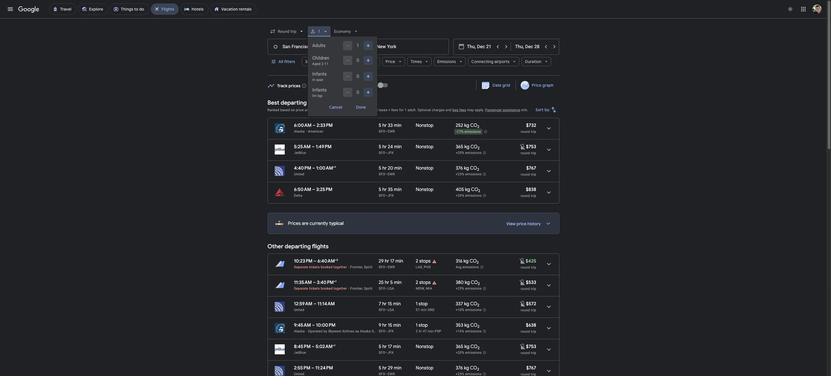 Task type: describe. For each thing, give the bounding box(es) containing it.
flight details. leaves san francisco international airport at 8:45 pm on thursday, december 21 and arrives at john f. kennedy international airport at 5:02 am on friday, december 22. image
[[542, 343, 556, 356]]

2 jetblue from the top
[[294, 351, 306, 355]]

1 inside popup button
[[318, 29, 320, 34]]

9 hr 15 min sfo – jfk
[[379, 322, 401, 333]]

on
[[312, 94, 317, 98]]

1 stop 2 hr 47 min psp
[[416, 322, 441, 333]]

1 inside 1 stop 51 min ord
[[416, 301, 418, 307]]

total duration 5 hr 20 min. element
[[379, 165, 416, 172]]

+10%
[[456, 308, 464, 312]]

dates
[[364, 83, 375, 88]]

round trip for 5 hr 24 min
[[521, 151, 536, 155]]

4:40 pm
[[294, 165, 311, 171]]

ranked
[[268, 108, 279, 112]]

51
[[416, 308, 420, 312]]

emissions for 9 hr 15 min
[[465, 329, 482, 333]]

2 for 5 hr 29 min
[[477, 367, 479, 372]]

376 kg co 2 for 5 hr 29 min
[[456, 365, 479, 372]]

round trip for 25 hr 5 min
[[521, 287, 536, 291]]

total duration 9 hr 15 min. element
[[379, 322, 416, 329]]

5 down 5 hr 17 min sfo – jfk
[[379, 365, 381, 371]]

on
[[291, 108, 295, 112]]

american
[[308, 129, 323, 133]]

dec 21 – 28
[[310, 83, 331, 88]]

jetblue inside 5:25 am – 1:49 pm jetblue
[[294, 151, 306, 155]]

bags
[[361, 59, 370, 64]]

layover (1 of 2) is a 2 hr 22 min layover at chicago midway international airport in chicago. layover (2 of 2) is a 12 hr 25 min overnight layover at miami international airport in miami. element
[[416, 286, 453, 291]]

las , phx
[[416, 265, 431, 269]]

– inside 11:35 am – 3:40 pm + 1
[[313, 280, 316, 285]]

5 round from the top
[[521, 265, 530, 269]]

leaves san francisco international airport at 11:35 am on thursday, december 21 and arrives at laguardia airport at 3:40 pm on friday, december 22. element
[[294, 279, 337, 285]]

apply.
[[475, 108, 484, 112]]

separate for 10:23 pm
[[294, 265, 308, 269]]

2 trip from the top
[[531, 151, 536, 155]]

alaska for 6:00 am – 2:33 pm
[[294, 129, 305, 133]]

9 round from the top
[[521, 351, 530, 355]]

assistance
[[503, 108, 520, 112]]

nonstop for 5 hr 33 min
[[416, 123, 434, 128]]

spirit for 29 hr 17 min
[[364, 265, 373, 269]]

2 inside '1 stop 2 hr 47 min psp'
[[416, 329, 418, 333]]

leaves san francisco international airport at 9:45 am on thursday, december 21 and arrives at john f. kennedy international airport at 10:00 pm on thursday, december 21. element
[[294, 322, 336, 328]]

lap
[[318, 94, 323, 98]]

nonstop for 5 hr 17 min
[[416, 344, 434, 350]]

15 for 9
[[388, 322, 392, 328]]

2 for 9 hr 15 min
[[478, 324, 480, 329]]

co for 5 hr 29 min
[[470, 365, 477, 371]]

emissions down 252 kg co 2
[[465, 130, 481, 134]]

sfo for 5 hr 35 min
[[379, 194, 385, 198]]

emissions button
[[434, 55, 466, 68]]

1 right 'for' in the top left of the page
[[405, 108, 407, 112]]

17 for 5
[[388, 344, 392, 350]]

kg for 5 hr 17 min
[[465, 344, 470, 350]]

history
[[528, 221, 541, 226]]

ranked based on price and convenience
[[268, 108, 332, 112]]

– inside 10:23 pm – 6:40 am + 2
[[314, 258, 317, 264]]

ewr for 33
[[388, 129, 395, 133]]

– inside the 5 hr 33 min sfo – ewr
[[385, 129, 388, 133]]

Arrival time: 1:49 PM. text field
[[316, 144, 332, 150]]

hr down 5 hr 17 min sfo – jfk
[[383, 365, 387, 371]]

kg for 7 hr 15 min
[[464, 301, 469, 307]]

ewr for 20
[[388, 172, 395, 176]]

6:00 am
[[294, 123, 312, 128]]

337 kg co 2
[[456, 301, 480, 308]]

5:02 am
[[316, 344, 333, 350]]

1 button
[[308, 25, 331, 38]]

0 for infants in seat
[[357, 74, 359, 79]]

co for 9 hr 15 min
[[471, 322, 478, 328]]

total duration 29 hr 17 min. element
[[379, 258, 416, 265]]

kg for 9 hr 15 min
[[464, 322, 470, 328]]

any
[[356, 83, 363, 88]]

+ for 5:02 am
[[333, 344, 334, 347]]

10:23 pm
[[294, 258, 313, 264]]

total duration 5 hr 33 min. element
[[379, 123, 416, 129]]

airports
[[495, 59, 510, 64]]

for
[[399, 108, 404, 112]]

5 for 5 hr 17 min
[[379, 344, 381, 350]]

316
[[456, 258, 463, 264]]

– inside 5 hr 17 min sfo – jfk
[[385, 351, 388, 355]]

nonstop flight. element for 5 hr 33 min
[[416, 123, 434, 129]]

638 US dollars text field
[[526, 322, 536, 328]]

Arrival time: 11:14 AM. text field
[[318, 301, 335, 307]]

min for 5 hr 33 min
[[394, 123, 402, 128]]

hr for 5 hr 35 min
[[383, 187, 387, 192]]

-
[[456, 130, 457, 134]]

any dates
[[356, 83, 375, 88]]

layover (1 of 1) is a 2 hr 47 min layover at palm springs international airport in palm springs. element
[[416, 329, 453, 334]]

– up 'operated'
[[312, 322, 315, 328]]

jfk for 17
[[388, 351, 394, 355]]

min for 5 hr 17 min
[[393, 344, 401, 350]]

425 US dollars text field
[[526, 258, 536, 264]]

prices for prices include required taxes + fees for 1 adult. optional charges and bag fees may apply. passenger assistance
[[341, 108, 351, 112]]

swap origin and destination. image
[[355, 43, 362, 50]]

nonstop for 5 hr 24 min
[[416, 144, 434, 150]]

$767 for $767
[[527, 365, 536, 371]]

leaves san francisco international airport at 8:45 pm on thursday, december 21 and arrives at john f. kennedy international airport at 5:02 am on friday, december 22. element
[[294, 344, 336, 350]]

353 kg co 2
[[456, 322, 480, 329]]

min for 5 hr 24 min
[[394, 144, 402, 150]]

– inside "12:59 am – 11:14 am united"
[[314, 301, 316, 307]]

children
[[312, 55, 329, 61]]

adult.
[[408, 108, 417, 112]]

flights for other departing flights
[[312, 243, 329, 250]]

required
[[365, 108, 378, 112]]

572 US dollars text field
[[526, 301, 536, 307]]

+ for 3:40 pm
[[334, 279, 336, 283]]

co for 5 hr 17 min
[[471, 344, 478, 350]]

emissions
[[437, 59, 456, 64]]

main menu image
[[7, 6, 14, 13]]

– inside 5 hr 35 min sfo – jfk
[[385, 194, 388, 198]]

11:35 am – 3:40 pm + 1
[[294, 279, 337, 285]]

leaves san francisco international airport at 12:59 am on thursday, december 21 and arrives at laguardia airport at 11:14 am on thursday, december 21. element
[[294, 301, 335, 307]]

sfo for 25 hr 5 min
[[379, 287, 385, 291]]

passenger
[[485, 108, 502, 112]]

min for 25 hr 5 min
[[394, 280, 402, 285]]

duration button
[[522, 55, 551, 68]]

2 stops for 29 hr 17 min
[[416, 258, 431, 264]]

total duration 5 hr 24 min. element
[[379, 144, 416, 151]]

learn more about tracked prices image
[[302, 83, 307, 88]]

1 inside number of passengers dialog
[[357, 43, 359, 48]]

1 inside '1 stop 2 hr 47 min psp'
[[416, 322, 418, 328]]

2 stops for 25 hr 5 min
[[416, 280, 431, 285]]

– inside 8:45 pm – 5:02 am + 1
[[312, 344, 315, 350]]

Departure time: 8:45 PM. text field
[[294, 344, 311, 350]]

this price for this flight doesn't include overhead bin access. if you need a carry-on bag, use the bags filter to update prices. image for $753
[[519, 143, 526, 150]]

stops button
[[302, 55, 326, 68]]

– inside 5 hr 24 min sfo – jfk
[[385, 151, 388, 155]]

$767 round trip
[[521, 165, 536, 176]]

date
[[493, 83, 502, 88]]

1 and from the left
[[305, 108, 311, 112]]

– inside 9 hr 15 min sfo – jfk
[[385, 329, 388, 333]]

sfo for 7 hr 15 min
[[379, 308, 385, 312]]

stops for 29 hr 17 min
[[419, 258, 431, 264]]

leaves san francisco international airport at 2:55 pm on thursday, december 21 and arrives at newark liberty international airport at 11:24 pm on thursday, december 21. element
[[294, 365, 333, 371]]

380 kg co 2
[[456, 280, 480, 286]]

nonstop flight. element for 5 hr 20 min
[[416, 165, 434, 172]]

– inside 6:50 am – 3:25 pm delta
[[312, 187, 315, 192]]

$638 round trip
[[521, 322, 536, 334]]

together for 3:40 pm
[[334, 287, 347, 291]]

405 kg co 2
[[456, 187, 480, 193]]

6 round from the top
[[521, 287, 530, 291]]

done button
[[349, 103, 373, 112]]

11
[[325, 62, 329, 66]]

2:55 pm – 11:24 pm
[[294, 365, 333, 371]]

+20% emissions for 5 hr 24 min
[[456, 151, 482, 155]]

21 – 28
[[319, 83, 331, 88]]

5:25 am – 1:49 pm jetblue
[[294, 144, 332, 155]]

29 inside 29 hr 17 min sfo – ewr
[[379, 258, 384, 264]]

7 hr 15 min sfo – lga
[[379, 301, 401, 312]]

round trip for 5 hr 17 min
[[521, 351, 536, 355]]

Arrival time: 2:33 PM. text field
[[317, 123, 333, 128]]

united inside "12:59 am – 11:14 am united"
[[294, 308, 304, 312]]

5 for 5 hr 35 min
[[379, 187, 381, 192]]

Departure time: 6:50 AM. text field
[[294, 187, 311, 192]]

2 round from the top
[[521, 151, 530, 155]]

find the best price region
[[268, 78, 560, 95]]

+16%
[[456, 329, 464, 333]]

9 trip from the top
[[531, 351, 536, 355]]

5 trip from the top
[[531, 265, 536, 269]]

533 US dollars text field
[[526, 280, 536, 285]]

track
[[277, 83, 288, 88]]

learn more about ranking image
[[333, 107, 338, 113]]

5 hr 29 min
[[379, 365, 402, 371]]

4:40 pm – 1:00 am + 1
[[294, 165, 336, 171]]

6:40 am
[[318, 258, 335, 264]]

track prices
[[277, 83, 301, 88]]

psp
[[435, 329, 441, 333]]

7
[[379, 301, 381, 307]]

17 for 29
[[390, 258, 395, 264]]

departing for other
[[285, 243, 311, 250]]

tickets for 11:35 am
[[309, 287, 320, 291]]

operated by skywest airlines as alaska skywest
[[308, 329, 386, 333]]

all filters
[[278, 59, 295, 64]]

min for 7 hr 15 min
[[393, 301, 401, 307]]

hr for 5 hr 20 min
[[383, 165, 387, 171]]

1 stop flight. element for 7 hr 15 min
[[416, 301, 428, 308]]

other departing flights
[[268, 243, 329, 250]]

sfo for 5 hr 17 min
[[379, 351, 385, 355]]

min for 9 hr 15 min
[[393, 322, 401, 328]]

2 stops flight. element for 29 hr 17 min
[[416, 258, 431, 265]]

airlines inside main content
[[342, 329, 355, 333]]

leaves san francisco international airport at 4:40 pm on thursday, december 21 and arrives at newark liberty international airport at 1:00 am on friday, december 22. element
[[294, 165, 336, 171]]

-17% emissions
[[456, 130, 481, 134]]

hr for 29 hr 17 min
[[385, 258, 389, 264]]

376 for 5 hr 29 min
[[456, 365, 463, 371]]

sort by: button
[[533, 103, 560, 117]]

25
[[379, 280, 384, 285]]

2 and from the left
[[446, 108, 452, 112]]

infants on lap
[[312, 87, 327, 98]]

date grid button
[[478, 80, 515, 90]]

10:00 pm
[[316, 322, 336, 328]]

change appearance image
[[784, 2, 797, 16]]

5 hr 20 min sfo – ewr
[[379, 165, 402, 176]]

total duration 5 hr 29 min. element
[[379, 365, 416, 372]]

cancel button
[[322, 103, 349, 112]]

frontier, spirit for 29 hr 17 min
[[350, 265, 373, 269]]

emissions for 5 hr 35 min
[[465, 194, 482, 198]]

+ for 1:00 am
[[333, 165, 335, 169]]

best
[[268, 99, 279, 106]]

min down 5 hr 17 min sfo – jfk
[[394, 365, 402, 371]]

Arrival time: 6:40 AM on  Saturday, December 23. text field
[[318, 258, 338, 264]]

co for 29 hr 17 min
[[470, 258, 477, 264]]

1 inside 8:45 pm – 5:02 am + 1
[[334, 344, 336, 347]]

separate tickets booked together for 6:40 am
[[294, 265, 347, 269]]

732 US dollars text field
[[526, 123, 536, 128]]

layover (1 of 1) is a 51 min layover at o'hare international airport in chicago. element
[[416, 308, 453, 312]]

flight details. leaves san francisco international airport at 10:23 pm on thursday, december 21 and arrives at newark liberty international airport at 6:40 am on saturday, december 23. image
[[542, 257, 556, 271]]

8:45 pm
[[294, 344, 311, 350]]

2 inside 10:23 pm – 6:40 am + 2
[[337, 258, 338, 262]]

round trip for 7 hr 15 min
[[521, 308, 536, 312]]

main content containing best departing flights
[[268, 78, 560, 376]]

emissions for 5 hr 20 min
[[465, 172, 482, 176]]

nonstop flight. element for 5 hr 17 min
[[416, 344, 434, 350]]

price graph button
[[517, 80, 558, 90]]

12:59 am
[[294, 301, 313, 307]]

Departure time: 6:00 AM. text field
[[294, 123, 312, 128]]

other
[[268, 243, 283, 250]]

emissions for 29 hr 17 min
[[463, 265, 479, 269]]

trip inside $767 round trip
[[531, 172, 536, 176]]

stops
[[305, 59, 316, 64]]

nonstop for 5 hr 29 min
[[416, 365, 434, 371]]

6 trip from the top
[[531, 287, 536, 291]]

nonstop flight. element for 5 hr 35 min
[[416, 187, 434, 193]]

5 for 5 hr 33 min
[[379, 123, 381, 128]]

trip inside $838 round trip
[[531, 194, 536, 198]]

delta
[[294, 194, 302, 198]]

flight details. leaves san francisco international airport at 4:40 pm on thursday, december 21 and arrives at newark liberty international airport at 1:00 am on friday, december 22. image
[[542, 164, 556, 178]]

7 trip from the top
[[531, 308, 536, 312]]

sfo for 9 hr 15 min
[[379, 329, 385, 333]]

round inside $732 round trip
[[521, 130, 530, 134]]



Task type: vqa. For each thing, say whether or not it's contained in the screenshot.
Offers Takeout group
no



Task type: locate. For each thing, give the bounding box(es) containing it.
5 nonstop flight. element from the top
[[416, 344, 434, 350]]

17 up total duration 25 hr 5 min. 'element'
[[390, 258, 395, 264]]

separate tickets booked together. this trip includes tickets from multiple airlines. missed connections may be protected by kiwi.com.. element
[[294, 265, 347, 269], [294, 287, 347, 291]]

infants for infants in seat
[[312, 71, 327, 77]]

this price for this flight doesn't include overhead bin access. if you need a carry-on bag, use the bags filter to update prices. image left flight details. leaves san francisco international airport at 10:23 pm on thursday, december 21 and arrives at newark liberty international airport at 6:40 am on saturday, december 23. icon
[[519, 258, 526, 264]]

– inside 5 hr 20 min sfo – ewr
[[385, 172, 388, 176]]

round down $753 text box
[[521, 351, 530, 355]]

3 trip from the top
[[531, 172, 536, 176]]

total duration 7 hr 15 min. element
[[379, 301, 416, 308]]

2 $767 from the top
[[527, 365, 536, 371]]

sort
[[536, 107, 544, 112]]

stops up las , phx
[[419, 258, 431, 264]]

leaves san francisco international airport at 10:23 pm on thursday, december 21 and arrives at newark liberty international airport at 6:40 am on saturday, december 23. element
[[294, 258, 338, 264]]

kg
[[464, 123, 469, 128], [465, 144, 470, 150], [464, 165, 469, 171], [465, 187, 470, 192], [464, 258, 469, 264], [465, 280, 470, 285], [464, 301, 469, 307], [464, 322, 470, 328], [465, 344, 470, 350], [464, 365, 469, 371]]

separate tickets booked together down leaves san francisco international airport at 10:23 pm on thursday, december 21 and arrives at newark liberty international airport at 6:40 am on saturday, december 23. element
[[294, 265, 347, 269]]

2 inside the 353 kg co 2
[[478, 324, 480, 329]]

1 frontier, spirit from the top
[[350, 265, 373, 269]]

4 nonstop from the top
[[416, 187, 434, 192]]

None field
[[268, 26, 307, 36], [332, 26, 361, 36], [268, 26, 307, 36], [332, 26, 361, 36]]

round inside $767 round trip
[[521, 172, 530, 176]]

2 for 7 hr 15 min
[[477, 303, 480, 308]]

1 sfo from the top
[[379, 129, 385, 133]]

round inside $838 round trip
[[521, 194, 530, 198]]

1 2 stops from the top
[[416, 258, 431, 264]]

1 vertical spatial 2 stops flight. element
[[416, 280, 431, 286]]

2 vertical spatial ewr
[[388, 265, 395, 269]]

hr for 5 hr 17 min
[[383, 344, 387, 350]]

co for 5 hr 33 min
[[470, 123, 478, 128]]

hr inside 7 hr 15 min sfo – lga
[[382, 301, 387, 307]]

departing up on at the top left
[[281, 99, 307, 106]]

times button
[[407, 55, 432, 68]]

365 down +16%
[[456, 344, 464, 350]]

Arrival time: 3:25 PM. text field
[[316, 187, 333, 192]]

0 for infants on lap
[[357, 90, 359, 95]]

kg inside 337 kg co 2
[[464, 301, 469, 307]]

emissions for 5 hr 24 min
[[465, 151, 482, 155]]

$753 for 5 hr 24 min
[[526, 144, 536, 150]]

0 vertical spatial this price for this flight doesn't include overhead bin access. if you need a carry-on bag, use the bags filter to update prices. image
[[519, 143, 526, 150]]

emissions down the '316 kg co 2'
[[463, 265, 479, 269]]

mdw , mia
[[416, 287, 432, 291]]

1 2 stops flight. element from the top
[[416, 258, 431, 265]]

0 horizontal spatial 29
[[379, 258, 384, 264]]

trip down $753 text box
[[531, 351, 536, 355]]

jfk inside 9 hr 15 min sfo – jfk
[[388, 329, 394, 333]]

2 for 5 hr 33 min
[[478, 124, 480, 129]]

hr left 20 on the left
[[383, 165, 387, 171]]

4 trip from the top
[[531, 194, 536, 198]]

fees
[[391, 108, 398, 112], [459, 108, 466, 112]]

number of passengers dialog
[[308, 36, 377, 116]]

1 vertical spatial airlines
[[342, 329, 355, 333]]

1 right 5:02 am
[[334, 344, 336, 347]]

1
[[318, 29, 320, 34], [357, 43, 359, 48], [405, 108, 407, 112], [335, 165, 336, 169], [336, 279, 337, 283], [416, 301, 418, 307], [416, 322, 418, 328], [334, 344, 336, 347]]

0 vertical spatial ewr
[[388, 129, 395, 133]]

together for 6:40 am
[[334, 265, 347, 269]]

365 down 17% at the right of the page
[[456, 144, 464, 150]]

frontier, spirit for 25 hr 5 min
[[350, 287, 373, 291]]

0 horizontal spatial prices
[[288, 221, 301, 226]]

1 up adults
[[318, 29, 320, 34]]

$425
[[526, 258, 536, 264]]

sfo down total duration 5 hr 33 min. element
[[379, 129, 385, 133]]

round trip down 753 us dollars text box
[[521, 151, 536, 155]]

0 up any
[[357, 74, 359, 79]]

+ inside 4:40 pm – 1:00 am + 1
[[333, 165, 335, 169]]

min right 25
[[394, 280, 402, 285]]

1 stop flight. element for 9 hr 15 min
[[416, 322, 428, 329]]

sfo inside 7 hr 15 min sfo – lga
[[379, 308, 385, 312]]

separate for 11:35 am
[[294, 287, 308, 291]]

children aged 2-11
[[312, 55, 329, 66]]

kg inside 252 kg co 2
[[464, 123, 469, 128]]

0 vertical spatial frontier,
[[350, 265, 363, 269]]

prices
[[289, 83, 301, 88]]

4 round trip from the top
[[521, 308, 536, 312]]

min for 1 stop
[[421, 308, 427, 312]]

0 horizontal spatial price
[[386, 59, 395, 64]]

+ inside 10:23 pm – 6:40 am + 2
[[335, 258, 337, 262]]

separate tickets booked together. this trip includes tickets from multiple airlines. missed connections may be protected by kiwi.com.. element for 3:40 pm
[[294, 287, 347, 291]]

1 vertical spatial $767
[[527, 365, 536, 371]]

1 vertical spatial stops
[[419, 280, 431, 285]]

1 this price for this flight doesn't include overhead bin access. if you need a carry-on bag, use the bags filter to update prices. image from the top
[[519, 143, 526, 150]]

as
[[355, 329, 359, 333]]

1 15 from the top
[[388, 301, 392, 307]]

9 sfo from the top
[[379, 351, 385, 355]]

emissions down the 353 kg co 2
[[465, 329, 482, 333]]

1 spirit from the top
[[364, 265, 373, 269]]

2 tickets from the top
[[309, 287, 320, 291]]

stop for 7 hr 15 min
[[419, 301, 428, 307]]

alaska for 9:45 am – 10:00 pm
[[294, 329, 305, 333]]

separate tickets booked together
[[294, 265, 347, 269], [294, 287, 347, 291]]

min right 20 on the left
[[394, 165, 402, 171]]

2 booked from the top
[[321, 287, 333, 291]]

2 stops flight. element
[[416, 258, 431, 265], [416, 280, 431, 286]]

2 376 from the top
[[456, 365, 463, 371]]

405
[[456, 187, 464, 192]]

frontier, spirit
[[350, 265, 373, 269], [350, 287, 373, 291]]

5 down skywest
[[379, 344, 381, 350]]

sfo down 7
[[379, 308, 385, 312]]

3 jfk from the top
[[388, 329, 394, 333]]

0 vertical spatial +20% emissions
[[456, 151, 482, 155]]

– right '2:55 pm'
[[312, 365, 314, 371]]

1 inside 4:40 pm – 1:00 am + 1
[[335, 165, 336, 169]]

1 nonstop from the top
[[416, 123, 434, 128]]

spirit for 25 hr 5 min
[[364, 287, 373, 291]]

– inside 7 hr 15 min sfo – lga
[[385, 308, 388, 312]]

1 +20% emissions from the top
[[456, 151, 482, 155]]

trip down 753 us dollars text box
[[531, 151, 536, 155]]

phx
[[424, 265, 431, 269]]

co for 5 hr 35 min
[[471, 187, 478, 192]]

1 jfk from the top
[[388, 151, 394, 155]]

1 horizontal spatial ,
[[424, 287, 425, 291]]

min for 5 hr 35 min
[[394, 187, 402, 192]]

graph
[[543, 83, 554, 88]]

sfo inside 25 hr 5 min sfo – lga
[[379, 287, 385, 291]]

kg inside the '316 kg co 2'
[[464, 258, 469, 264]]

min inside 5 hr 17 min sfo – jfk
[[393, 344, 401, 350]]

1 together from the top
[[334, 265, 347, 269]]

1 united from the top
[[294, 172, 304, 176]]

8:45 pm – 5:02 am + 1
[[294, 344, 336, 350]]

round down '$425' "text box"
[[521, 265, 530, 269]]

2 spirit from the top
[[364, 287, 373, 291]]

+ inside 8:45 pm – 5:02 am + 1
[[333, 344, 334, 347]]

0 horizontal spatial and
[[305, 108, 311, 112]]

nonstop
[[416, 123, 434, 128], [416, 144, 434, 150], [416, 165, 434, 171], [416, 187, 434, 192], [416, 344, 434, 350], [416, 365, 434, 371]]

hr inside 5 hr 35 min sfo – jfk
[[383, 187, 387, 192]]

0 for children aged 2-11
[[357, 58, 359, 63]]

tickets for 10:23 pm
[[309, 265, 320, 269]]

min inside 25 hr 5 min sfo – lga
[[394, 280, 402, 285]]

2 for 29 hr 17 min
[[477, 260, 479, 265]]

kg inside 405 kg co 2
[[465, 187, 470, 192]]

0 vertical spatial frontier, spirit
[[350, 265, 373, 269]]

ewr inside 29 hr 17 min sfo – ewr
[[388, 265, 395, 269]]

1 365 kg co 2 from the top
[[456, 144, 480, 151]]

jfk for 35
[[388, 194, 394, 198]]

0 vertical spatial stop
[[419, 301, 428, 307]]

1 vertical spatial united
[[294, 308, 304, 312]]

leaves san francisco international airport at 6:50 am on thursday, december 21 and arrives at john f. kennedy international airport at 3:25 pm on thursday, december 21. element
[[294, 187, 333, 192]]

co for 5 hr 24 min
[[471, 144, 478, 150]]

1 +20% from the top
[[456, 151, 464, 155]]

round trip for 29 hr 17 min
[[521, 265, 536, 269]]

prices for prices are currently typical
[[288, 221, 301, 226]]

+20% emissions down +16% emissions
[[456, 351, 482, 355]]

5 hr 17 min sfo – jfk
[[379, 344, 401, 355]]

+ for 6:40 am
[[335, 258, 337, 262]]

min inside 5 hr 35 min sfo – jfk
[[394, 187, 402, 192]]

1:49 pm
[[316, 144, 332, 150]]

price for price graph
[[532, 83, 542, 88]]

stop
[[419, 301, 428, 307], [419, 322, 428, 328]]

2 $753 from the top
[[526, 344, 536, 350]]

– up american
[[313, 123, 316, 128]]

min inside 7 hr 15 min sfo – lga
[[393, 301, 401, 307]]

1 376 kg co 2 from the top
[[456, 165, 479, 172]]

2 separate tickets booked together. this trip includes tickets from multiple airlines. missed connections may be protected by kiwi.com.. element from the top
[[294, 287, 347, 291]]

flight details. leaves san francisco international airport at 6:00 am on thursday, december 21 and arrives at newark liberty international airport at 2:33 pm on thursday, december 21. image
[[542, 121, 556, 135]]

1 horizontal spatial and
[[446, 108, 452, 112]]

1 vertical spatial separate tickets booked together
[[294, 287, 347, 291]]

may
[[467, 108, 474, 112]]

2 frontier, spirit from the top
[[350, 287, 373, 291]]

4 round from the top
[[521, 194, 530, 198]]

$572
[[526, 301, 536, 307]]

kg for 29 hr 17 min
[[464, 258, 469, 264]]

airlines left "as"
[[342, 329, 355, 333]]

Departure time: 12:59 AM. text field
[[294, 301, 313, 307]]

kg for 5 hr 20 min
[[464, 165, 469, 171]]

2 vertical spatial this price for this flight doesn't include overhead bin access. if you need a carry-on bag, use the bags filter to update prices. image
[[519, 343, 526, 350]]

1 trip from the top
[[531, 130, 536, 134]]

2 for 5 hr 35 min
[[478, 189, 480, 193]]

Departure time: 4:40 PM. text field
[[294, 165, 311, 171]]

2 2 stops from the top
[[416, 280, 431, 285]]

– down total duration 5 hr 33 min. element
[[385, 129, 388, 133]]

connecting
[[471, 59, 494, 64]]

Departure time: 9:45 AM. text field
[[294, 322, 311, 328]]

2 1 stop flight. element from the top
[[416, 322, 428, 329]]

trip down $767 text box
[[531, 172, 536, 176]]

0 vertical spatial separate tickets booked together. this trip includes tickets from multiple airlines. missed connections may be protected by kiwi.com.. element
[[294, 265, 347, 269]]

0 vertical spatial lga
[[388, 287, 394, 291]]

337
[[456, 301, 463, 307]]

1 vertical spatial stop
[[419, 322, 428, 328]]

767 US dollars text field
[[527, 365, 536, 371]]

flight details. leaves san francisco international airport at 9:45 am on thursday, december 21 and arrives at john f. kennedy international airport at 10:00 pm on thursday, december 21. image
[[542, 321, 556, 335]]

7 round from the top
[[521, 308, 530, 312]]

1 horizontal spatial price
[[532, 83, 542, 88]]

365 kg co 2
[[456, 144, 480, 151], [456, 344, 480, 350]]

2 stops up mdw , mia
[[416, 280, 431, 285]]

15 for 7
[[388, 301, 392, 307]]

Departure time: 11:35 AM. text field
[[294, 280, 312, 285]]

jetblue down 5:25 am text box
[[294, 151, 306, 155]]

hr inside 5 hr 20 min sfo – ewr
[[383, 165, 387, 171]]

total duration 25 hr 5 min. element
[[379, 280, 416, 286]]

Departure text field
[[467, 39, 493, 54]]

1 separate tickets booked together from the top
[[294, 265, 347, 269]]

none search field containing adults
[[268, 25, 560, 116]]

0 vertical spatial 376 kg co 2
[[456, 165, 479, 172]]

min right 33
[[394, 123, 402, 128]]

ewr inside the 5 hr 33 min sfo – ewr
[[388, 129, 395, 133]]

0 vertical spatial 1 stop flight. element
[[416, 301, 428, 308]]

365 for 5 hr 17 min
[[456, 344, 464, 350]]

47
[[423, 329, 427, 333]]

seat
[[316, 78, 323, 82]]

0 vertical spatial separate tickets booked together
[[294, 265, 347, 269]]

infants up the seat
[[312, 71, 327, 77]]

0 horizontal spatial ,
[[422, 265, 423, 269]]

$753 left flight details. leaves san francisco international airport at 8:45 pm on thursday, december 21 and arrives at john f. kennedy international airport at 5:02 am on friday, december 22. icon
[[526, 344, 536, 350]]

0 vertical spatial price
[[386, 59, 395, 64]]

365
[[456, 144, 464, 150], [456, 344, 464, 350]]

2 fees from the left
[[459, 108, 466, 112]]

2 365 from the top
[[456, 344, 464, 350]]

layover (1 of 2) is a 9 hr 10 min overnight layover at harry reid international airport in las vegas. layover (2 of 2) is a 12 hr 17 min layover at phoenix sky harbor international airport in phoenix. element
[[416, 265, 453, 269]]

1 vertical spatial 0
[[357, 74, 359, 79]]

sfo
[[379, 129, 385, 133], [379, 151, 385, 155], [379, 172, 385, 176], [379, 194, 385, 198], [379, 265, 385, 269], [379, 287, 385, 291], [379, 308, 385, 312], [379, 329, 385, 333], [379, 351, 385, 355]]

0 vertical spatial airlines
[[331, 59, 346, 64]]

17 inside 29 hr 17 min sfo – ewr
[[390, 258, 395, 264]]

252
[[456, 123, 463, 128]]

2 for 5 hr 20 min
[[477, 167, 479, 172]]

sfo inside the 5 hr 33 min sfo – ewr
[[379, 129, 385, 133]]

0 vertical spatial +20%
[[456, 151, 464, 155]]

bag
[[453, 108, 459, 112]]

min inside the 5 hr 33 min sfo – ewr
[[394, 123, 402, 128]]

1 stops from the top
[[419, 258, 431, 264]]

ewr down total duration 29 hr 17 min. element
[[388, 265, 395, 269]]

3 round trip from the top
[[521, 287, 536, 291]]

filters
[[284, 59, 295, 64]]

33
[[388, 123, 393, 128]]

sfo down total duration 5 hr 20 min. element
[[379, 172, 385, 176]]

sfo inside 5 hr 24 min sfo – jfk
[[379, 151, 385, 155]]

1 vertical spatial ,
[[424, 287, 425, 291]]

1 vertical spatial +20%
[[456, 351, 464, 355]]

Departure time: 5:25 AM. text field
[[294, 144, 311, 150]]

loading results progress bar
[[0, 18, 827, 19]]

aged
[[312, 62, 321, 66]]

flight details. leaves san francisco international airport at 12:59 am on thursday, december 21 and arrives at laguardia airport at 11:14 am on thursday, december 21. image
[[542, 300, 556, 314]]

0 vertical spatial together
[[334, 265, 347, 269]]

Arrival time: 1:00 AM on  Friday, December 22. text field
[[316, 165, 336, 171]]

currently
[[310, 221, 328, 226]]

2 376 kg co 2 from the top
[[456, 365, 479, 372]]

1 horizontal spatial fees
[[459, 108, 466, 112]]

1 vertical spatial 15
[[388, 322, 392, 328]]

round trip down '$425' "text box"
[[521, 265, 536, 269]]

min up total duration 25 hr 5 min. 'element'
[[396, 258, 403, 264]]

2 vertical spatial 0
[[357, 90, 359, 95]]

– left 6:40 am
[[314, 258, 317, 264]]

booked for 6:40 am
[[321, 265, 333, 269]]

co inside 380 kg co 2
[[471, 280, 478, 285]]

2 separate from the top
[[294, 287, 308, 291]]

stop for 9 hr 15 min
[[419, 322, 428, 328]]

1 vertical spatial 365
[[456, 344, 464, 350]]

hr inside '1 stop 2 hr 47 min psp'
[[419, 329, 422, 333]]

11:24 pm
[[315, 365, 333, 371]]

times
[[411, 59, 422, 64]]

jfk inside 5 hr 24 min sfo – jfk
[[388, 151, 394, 155]]

1 vertical spatial 17
[[388, 344, 392, 350]]

ewr for 17
[[388, 265, 395, 269]]

2 365 kg co 2 from the top
[[456, 344, 480, 350]]

this price for this flight doesn't include overhead bin access. if you need a carry-on bag, use the bags filter to update prices. image down $425
[[519, 279, 526, 286]]

1 vertical spatial this price for this flight doesn't include overhead bin access. if you need a carry-on bag, use the bags filter to update prices. image
[[519, 279, 526, 286]]

3 nonstop from the top
[[416, 165, 434, 171]]

0 vertical spatial spirit
[[364, 265, 373, 269]]

0 vertical spatial booked
[[321, 265, 333, 269]]

jfk for 15
[[388, 329, 394, 333]]

4 jfk from the top
[[388, 351, 394, 355]]

round trip
[[521, 151, 536, 155], [521, 265, 536, 269], [521, 287, 536, 291], [521, 308, 536, 312], [521, 351, 536, 355]]

this price for this flight doesn't include overhead bin access. if you need a carry-on bag, use the bags filter to update prices. image
[[519, 258, 526, 264], [519, 279, 526, 286], [519, 343, 526, 350]]

jfk for 24
[[388, 151, 394, 155]]

co inside 405 kg co 2
[[471, 187, 478, 192]]

+25%
[[456, 287, 464, 291]]

1 separate tickets booked together. this trip includes tickets from multiple airlines. missed connections may be protected by kiwi.com.. element from the top
[[294, 265, 347, 269]]

753 US dollars text field
[[526, 144, 536, 150]]

jfk inside 5 hr 35 min sfo – jfk
[[388, 194, 394, 198]]

380
[[456, 280, 464, 285]]

hr inside 5 hr 17 min sfo – jfk
[[383, 344, 387, 350]]

1 vertical spatial booked
[[321, 287, 333, 291]]

round down $732
[[521, 130, 530, 134]]

all
[[278, 59, 283, 64]]

316 kg co 2
[[456, 258, 479, 265]]

based
[[280, 108, 290, 112]]

sfo for 5 hr 33 min
[[379, 129, 385, 133]]

None text field
[[359, 39, 449, 55]]

1 vertical spatial 376 kg co 2
[[456, 365, 479, 372]]

main content
[[268, 78, 560, 376]]

9:45 am
[[294, 322, 311, 328]]

2 this price for this flight doesn't include overhead bin access. if you need a carry-on bag, use the bags filter to update prices. image from the top
[[519, 300, 526, 307]]

2 stops flight. element up mdw , mia
[[416, 280, 431, 286]]

8 sfo from the top
[[379, 329, 385, 333]]

0 vertical spatial $753
[[526, 144, 536, 150]]

6:50 am – 3:25 pm delta
[[294, 187, 333, 198]]

this price for this flight doesn't include overhead bin access. if you need a carry-on bag, use the bags filter to update prices. image for $572
[[519, 300, 526, 307]]

min right 47
[[428, 329, 434, 333]]

view price history
[[507, 221, 541, 226]]

2 inside 337 kg co 2
[[477, 303, 480, 308]]

0 vertical spatial 2 stops flight. element
[[416, 258, 431, 265]]

15 right 7
[[388, 301, 392, 307]]

5 sfo from the top
[[379, 265, 385, 269]]

1 vertical spatial jetblue
[[294, 351, 306, 355]]

0 vertical spatial ,
[[422, 265, 423, 269]]

6 sfo from the top
[[379, 287, 385, 291]]

flight details. leaves san francisco international airport at 6:50 am on thursday, december 21 and arrives at john f. kennedy international airport at 3:25 pm on thursday, december 21. image
[[542, 186, 556, 199]]

kg for 5 hr 33 min
[[464, 123, 469, 128]]

365 kg co 2 for 5 hr 17 min
[[456, 344, 480, 350]]

flights
[[308, 99, 325, 106], [312, 243, 329, 250]]

1 vertical spatial $753
[[526, 344, 536, 350]]

1 horizontal spatial price
[[517, 221, 527, 226]]

3 sfo from the top
[[379, 172, 385, 176]]

view
[[507, 221, 516, 226]]

1 stop from the top
[[419, 301, 428, 307]]

min inside 29 hr 17 min sfo – ewr
[[396, 258, 403, 264]]

2 separate tickets booked together from the top
[[294, 287, 347, 291]]

ewr
[[388, 129, 395, 133], [388, 172, 395, 176], [388, 265, 395, 269]]

1 vertical spatial separate
[[294, 287, 308, 291]]

stop up 47
[[419, 322, 428, 328]]

sfo for 29 hr 17 min
[[379, 265, 385, 269]]

price right on at the top left
[[296, 108, 304, 112]]

stop inside 1 stop 51 min ord
[[419, 301, 428, 307]]

17 inside 5 hr 17 min sfo – jfk
[[388, 344, 392, 350]]

view price history image
[[542, 217, 555, 230]]

sfo inside 5 hr 35 min sfo – jfk
[[379, 194, 385, 198]]

round down $767 text box
[[521, 172, 530, 176]]

1 nonstop flight. element from the top
[[416, 123, 434, 129]]

1 vertical spatial ewr
[[388, 172, 395, 176]]

+20% down +16%
[[456, 351, 464, 355]]

767 US dollars text field
[[527, 165, 536, 171]]

flight details. leaves san francisco international airport at 2:55 pm on thursday, december 21 and arrives at newark liberty international airport at 11:24 pm on thursday, december 21. image
[[542, 364, 556, 376]]

price right bags popup button
[[386, 59, 395, 64]]

prices left are
[[288, 221, 301, 226]]

None search field
[[268, 25, 560, 116]]

$753
[[526, 144, 536, 150], [526, 344, 536, 350]]

– left 3:40 pm
[[313, 280, 316, 285]]

min inside '1 stop 2 hr 47 min psp'
[[428, 329, 434, 333]]

1 vertical spatial spirit
[[364, 287, 373, 291]]

trip down the $732 text field
[[531, 130, 536, 134]]

2 for 5 hr 24 min
[[478, 146, 480, 151]]

7 sfo from the top
[[379, 308, 385, 312]]

1 $753 from the top
[[526, 144, 536, 150]]

1 right 3:40 pm
[[336, 279, 337, 283]]

1 vertical spatial departing
[[285, 243, 311, 250]]

ewr inside 5 hr 20 min sfo – ewr
[[388, 172, 395, 176]]

price graph
[[532, 83, 554, 88]]

1:00 am
[[316, 165, 333, 171]]

0 vertical spatial 376
[[456, 165, 463, 171]]

1 horizontal spatial 29
[[388, 365, 393, 371]]

round
[[521, 130, 530, 134], [521, 151, 530, 155], [521, 172, 530, 176], [521, 194, 530, 198], [521, 265, 530, 269], [521, 287, 530, 291], [521, 308, 530, 312], [521, 330, 530, 334], [521, 351, 530, 355]]

by
[[324, 329, 327, 333]]

365 for 5 hr 24 min
[[456, 144, 464, 150]]

0 vertical spatial 29
[[379, 258, 384, 264]]

0 vertical spatial stops
[[419, 258, 431, 264]]

emissions down 337 kg co 2
[[465, 308, 482, 312]]

flight details. leaves san francisco international airport at 5:25 am on thursday, december 21 and arrives at john f. kennedy international airport at 1:49 pm on thursday, december 21. image
[[542, 143, 556, 157]]

5 left 20 on the left
[[379, 165, 381, 171]]

0 vertical spatial flights
[[308, 99, 325, 106]]

0 vertical spatial prices
[[341, 108, 351, 112]]

2 inside 380 kg co 2
[[478, 281, 480, 286]]

1 vertical spatial +20% emissions
[[456, 351, 482, 355]]

0 horizontal spatial fees
[[391, 108, 398, 112]]

2 together from the top
[[334, 287, 347, 291]]

, inside layover (1 of 2) is a 9 hr 10 min overnight layover at harry reid international airport in las vegas. layover (2 of 2) is a 12 hr 17 min layover at phoenix sky harbor international airport in phoenix. element
[[422, 265, 423, 269]]

jfk inside 5 hr 17 min sfo – jfk
[[388, 351, 394, 355]]

trip down '$425' "text box"
[[531, 265, 536, 269]]

emissions down +16% emissions
[[465, 351, 482, 355]]

Departure time: 10:23 PM. text field
[[294, 258, 313, 264]]

sfo for 5 hr 20 min
[[379, 172, 385, 176]]

1 ewr from the top
[[388, 129, 395, 133]]

airlines
[[331, 59, 346, 64], [342, 329, 355, 333]]

0 vertical spatial 365 kg co 2
[[456, 144, 480, 151]]

1 vertical spatial prices
[[288, 221, 301, 226]]

1 tickets from the top
[[309, 265, 320, 269]]

0 vertical spatial united
[[294, 172, 304, 176]]

hr for 25 hr 5 min
[[385, 280, 389, 285]]

leaves san francisco international airport at 6:00 am on thursday, december 21 and arrives at newark liberty international airport at 2:33 pm on thursday, december 21. element
[[294, 123, 333, 128]]

trip down "838 us dollars" text field
[[531, 194, 536, 198]]

0 vertical spatial 365
[[456, 144, 464, 150]]

1 vertical spatial 376
[[456, 365, 463, 371]]

5 inside 5 hr 20 min sfo – ewr
[[379, 165, 381, 171]]

flight details. leaves san francisco international airport at 11:35 am on thursday, december 21 and arrives at laguardia airport at 3:40 pm on friday, december 22. image
[[542, 279, 556, 292]]

booked down 6:40 am
[[321, 265, 333, 269]]

min right the 9
[[393, 322, 401, 328]]

3 round from the top
[[521, 172, 530, 176]]

min inside 1 stop 51 min ord
[[421, 308, 427, 312]]

1 right 1:00 am
[[335, 165, 336, 169]]

1 infants from the top
[[312, 71, 327, 77]]

1 vertical spatial 1 stop flight. element
[[416, 322, 428, 329]]

5 for 5 hr 20 min
[[379, 165, 381, 171]]

mdw
[[416, 287, 424, 291]]

– down the total duration 9 hr 15 min. "element"
[[385, 329, 388, 333]]

min inside 9 hr 15 min sfo – jfk
[[393, 322, 401, 328]]

this price for this flight doesn't include overhead bin access. if you need a carry-on bag, use the bags filter to update prices. image
[[519, 143, 526, 150], [519, 300, 526, 307]]

2 jfk from the top
[[388, 194, 394, 198]]

round inside $638 round trip
[[521, 330, 530, 334]]

min inside 5 hr 20 min sfo – ewr
[[394, 165, 402, 171]]

1 fees from the left
[[391, 108, 398, 112]]

12:59 am – 11:14 am united
[[294, 301, 335, 312]]

0 vertical spatial jetblue
[[294, 151, 306, 155]]

5 inside 5 hr 17 min sfo – jfk
[[379, 344, 381, 350]]

departing up the 10:23 pm text box
[[285, 243, 311, 250]]

lga for 5
[[388, 287, 394, 291]]

sfo down the 9
[[379, 329, 385, 333]]

3 0 from the top
[[357, 90, 359, 95]]

kg for 5 hr 24 min
[[465, 144, 470, 150]]

emissions
[[465, 130, 481, 134], [465, 151, 482, 155], [465, 172, 482, 176], [465, 194, 482, 198], [463, 265, 479, 269], [465, 287, 482, 291], [465, 308, 482, 312], [465, 329, 482, 333], [465, 351, 482, 355]]

, inside layover (1 of 2) is a 2 hr 22 min layover at chicago midway international airport in chicago. layover (2 of 2) is a 12 hr 25 min overnight layover at miami international airport in miami. 'element'
[[424, 287, 425, 291]]

$838 round trip
[[521, 187, 536, 198]]

– down total duration 5 hr 17 min. element
[[385, 351, 388, 355]]

0 vertical spatial price
[[296, 108, 304, 112]]

min down 9 hr 15 min sfo – jfk
[[393, 344, 401, 350]]

trip inside $732 round trip
[[531, 130, 536, 134]]

Departure time: 2:55 PM. text field
[[294, 365, 310, 371]]

5 inside 5 hr 35 min sfo – jfk
[[379, 187, 381, 192]]

5 nonstop from the top
[[416, 344, 434, 350]]

1 up bags popup button
[[357, 43, 359, 48]]

0 vertical spatial 0
[[357, 58, 359, 63]]

– inside 4:40 pm – 1:00 am + 1
[[312, 165, 315, 171]]

2:55 pm
[[294, 365, 310, 371]]

753 US dollars text field
[[526, 344, 536, 350]]

this price for this flight doesn't include overhead bin access. if you need a carry-on bag, use the bags filter to update prices. image down $638 round trip
[[519, 343, 526, 350]]

3:40 pm
[[317, 280, 334, 285]]

sfo down total duration 5 hr 17 min. element
[[379, 351, 385, 355]]

0 vertical spatial 15
[[388, 301, 392, 307]]

nonstop for 5 hr 20 min
[[416, 165, 434, 171]]

1 vertical spatial infants
[[312, 87, 327, 93]]

leaves san francisco international airport at 5:25 am on thursday, december 21 and arrives at john f. kennedy international airport at 1:49 pm on thursday, december 21. element
[[294, 144, 332, 150]]

hr right 7
[[382, 301, 387, 307]]

frontier, for 29
[[350, 265, 363, 269]]

17 down 9 hr 15 min sfo – jfk
[[388, 344, 392, 350]]

Arrival time: 10:00 PM. text field
[[316, 322, 336, 328]]

2 inside the '316 kg co 2'
[[477, 260, 479, 265]]

kg for 5 hr 29 min
[[464, 365, 469, 371]]

2 ewr from the top
[[388, 172, 395, 176]]

5 left 24
[[379, 144, 381, 150]]

total duration 5 hr 35 min. element
[[379, 187, 416, 193]]

sfo inside 5 hr 17 min sfo – jfk
[[379, 351, 385, 355]]

2 2 stops flight. element from the top
[[416, 280, 431, 286]]

kg inside 380 kg co 2
[[465, 280, 470, 285]]

hr inside 25 hr 5 min sfo – lga
[[385, 280, 389, 285]]

365 kg co 2 down -17% emissions at the top
[[456, 144, 480, 151]]

4 sfo from the top
[[379, 194, 385, 198]]

fees right bag
[[459, 108, 466, 112]]

airlines right 11 on the left top of page
[[331, 59, 346, 64]]

Arrival time: 3:40 PM on  Friday, December 22. text field
[[317, 279, 337, 285]]

prices are currently typical
[[288, 221, 344, 226]]

24
[[388, 144, 393, 150]]

co inside 252 kg co 2
[[470, 123, 478, 128]]

1 vertical spatial price
[[517, 221, 527, 226]]

1 jetblue from the top
[[294, 151, 306, 155]]

1 365 from the top
[[456, 144, 464, 150]]

5 inside the 5 hr 33 min sfo – ewr
[[379, 123, 381, 128]]

2 inside 252 kg co 2
[[478, 124, 480, 129]]

0 vertical spatial separate
[[294, 265, 308, 269]]

5 inside 25 hr 5 min sfo – lga
[[390, 280, 393, 285]]

1 vertical spatial frontier,
[[350, 287, 363, 291]]

6 nonstop from the top
[[416, 365, 434, 371]]

tickets down 11:35 am – 3:40 pm + 1
[[309, 287, 320, 291]]

price inside popup button
[[386, 59, 395, 64]]

0 vertical spatial $767
[[527, 165, 536, 171]]

emissions down 405 kg co 2
[[465, 194, 482, 198]]

hr inside the 5 hr 33 min sfo – ewr
[[383, 123, 387, 128]]

Arrival time: 5:02 AM on  Friday, December 22. text field
[[316, 344, 336, 350]]

min right 7
[[393, 301, 401, 307]]

29
[[379, 258, 384, 264], [388, 365, 393, 371]]

frontier, for 25
[[350, 287, 363, 291]]

price for price
[[386, 59, 395, 64]]

trip inside $638 round trip
[[531, 330, 536, 334]]

1 up 51
[[416, 301, 418, 307]]

2 +20% emissions from the top
[[456, 351, 482, 355]]

alaska down 9:45 am
[[294, 329, 305, 333]]

2 stop from the top
[[419, 322, 428, 328]]

separate tickets booked together for 3:40 pm
[[294, 287, 347, 291]]

0 vertical spatial departing
[[281, 99, 307, 106]]

2 stops from the top
[[419, 280, 431, 285]]

include
[[352, 108, 364, 112]]

co inside 337 kg co 2
[[470, 301, 477, 307]]

2 frontier, from the top
[[350, 287, 363, 291]]

1 vertical spatial flights
[[312, 243, 329, 250]]

spirit left 29 hr 17 min sfo – ewr
[[364, 265, 373, 269]]

2 round trip from the top
[[521, 265, 536, 269]]

Return text field
[[515, 39, 542, 54]]

3 ewr from the top
[[388, 265, 395, 269]]

charges
[[432, 108, 445, 112]]

stops
[[419, 258, 431, 264], [419, 280, 431, 285]]

0 vertical spatial 2 stops
[[416, 258, 431, 264]]

$753 left the flight details. leaves san francisco international airport at 5:25 am on thursday, december 21 and arrives at john f. kennedy international airport at 1:49 pm on thursday, december 21. icon
[[526, 144, 536, 150]]

emissions for 5 hr 17 min
[[465, 351, 482, 355]]

prices include required taxes + fees for 1 adult. optional charges and bag fees may apply. passenger assistance
[[341, 108, 520, 112]]

+20% emissions
[[456, 151, 482, 155], [456, 351, 482, 355]]

29 down 5 hr 17 min sfo – jfk
[[388, 365, 393, 371]]

2 united from the top
[[294, 308, 304, 312]]

2
[[478, 124, 480, 129], [478, 146, 480, 151], [477, 167, 479, 172], [478, 189, 480, 193], [337, 258, 338, 262], [416, 258, 418, 264], [477, 260, 479, 265], [416, 280, 418, 285], [478, 281, 480, 286], [477, 303, 480, 308], [478, 324, 480, 329], [416, 329, 418, 333], [478, 346, 480, 350], [477, 367, 479, 372]]

min right 51
[[421, 308, 427, 312]]

total duration 5 hr 17 min. element
[[379, 344, 416, 350]]

1 vertical spatial price
[[532, 83, 542, 88]]

1 lga from the top
[[388, 287, 394, 291]]

2 nonstop from the top
[[416, 144, 434, 150]]

, for 25 hr 5 min
[[424, 287, 425, 291]]

round trip down $572
[[521, 308, 536, 312]]

2 stops flight. element for 25 hr 5 min
[[416, 280, 431, 286]]

– down total duration 25 hr 5 min. 'element'
[[385, 287, 388, 291]]

sfo inside 29 hr 17 min sfo – ewr
[[379, 265, 385, 269]]

+20% for 5 hr 24 min
[[456, 151, 464, 155]]

emissions right +23%
[[465, 172, 482, 176]]

1 inside 11:35 am – 3:40 pm + 1
[[336, 279, 337, 283]]

+20% emissions for 5 hr 17 min
[[456, 351, 482, 355]]

departing for best
[[281, 99, 307, 106]]

lga inside 7 hr 15 min sfo – lga
[[388, 308, 394, 312]]

1 vertical spatial 365 kg co 2
[[456, 344, 480, 350]]

1 round from the top
[[521, 130, 530, 134]]

– inside 29 hr 17 min sfo – ewr
[[385, 265, 388, 269]]

17
[[390, 258, 395, 264], [388, 344, 392, 350]]

1 vertical spatial frontier, spirit
[[350, 287, 373, 291]]

round down "$638" 'text field'
[[521, 330, 530, 334]]

1 vertical spatial lga
[[388, 308, 394, 312]]

2 stops up las , phx
[[416, 258, 431, 264]]

8 trip from the top
[[531, 330, 536, 334]]

1 vertical spatial tickets
[[309, 287, 320, 291]]

1 1 stop flight. element from the top
[[416, 301, 428, 308]]

0 vertical spatial infants
[[312, 71, 327, 77]]

1 376 from the top
[[456, 165, 463, 171]]

this price for this flight doesn't include overhead bin access. if you need a carry-on bag, use the bags filter to update prices. image for $425
[[519, 258, 526, 264]]

hr left 33
[[383, 123, 387, 128]]

1 vertical spatial this price for this flight doesn't include overhead bin access. if you need a carry-on bag, use the bags filter to update prices. image
[[519, 300, 526, 307]]

– inside 5:25 am – 1:49 pm jetblue
[[312, 144, 315, 150]]

stop inside '1 stop 2 hr 47 min psp'
[[419, 322, 428, 328]]

separate tickets booked together down 3:40 pm
[[294, 287, 347, 291]]

1 vertical spatial together
[[334, 287, 347, 291]]

jetblue
[[294, 151, 306, 155], [294, 351, 306, 355]]

sfo for 5 hr 24 min
[[379, 151, 385, 155]]

alaska right "as"
[[360, 329, 371, 333]]

1 $767 from the top
[[527, 165, 536, 171]]

5 inside 5 hr 24 min sfo – jfk
[[379, 144, 381, 150]]

1 booked from the top
[[321, 265, 333, 269]]

sfo inside 5 hr 20 min sfo – ewr
[[379, 172, 385, 176]]

emissions for 25 hr 5 min
[[465, 287, 482, 291]]

all filters button
[[268, 55, 300, 68]]

sort by:
[[536, 107, 550, 112]]

0 horizontal spatial price
[[296, 108, 304, 112]]

4 nonstop flight. element from the top
[[416, 187, 434, 193]]

2 infants from the top
[[312, 87, 327, 93]]

– inside 25 hr 5 min sfo – lga
[[385, 287, 388, 291]]

17%
[[457, 130, 464, 134]]

838 US dollars text field
[[526, 187, 536, 192]]

2 lga from the top
[[388, 308, 394, 312]]

$767 inside $767 round trip
[[527, 165, 536, 171]]

+20% down 17% at the right of the page
[[456, 151, 464, 155]]

round down $533
[[521, 287, 530, 291]]

0 vertical spatial 17
[[390, 258, 395, 264]]

mia
[[426, 287, 432, 291]]

Arrival time: 11:24 PM. text field
[[315, 365, 333, 371]]

2 +20% from the top
[[456, 351, 464, 355]]

nonstop flight. element
[[416, 123, 434, 129], [416, 144, 434, 151], [416, 165, 434, 172], [416, 187, 434, 193], [416, 344, 434, 350], [416, 365, 434, 372]]

2 0 from the top
[[357, 74, 359, 79]]

+20% emissions down -17% emissions at the top
[[456, 151, 482, 155]]

0 vertical spatial tickets
[[309, 265, 320, 269]]

1 vertical spatial 2 stops
[[416, 280, 431, 285]]

fees left 'for' in the top left of the page
[[391, 108, 398, 112]]

airlines inside popup button
[[331, 59, 346, 64]]

1 vertical spatial separate tickets booked together. this trip includes tickets from multiple airlines. missed connections may be protected by kiwi.com.. element
[[294, 287, 347, 291]]

15 inside 9 hr 15 min sfo – jfk
[[388, 322, 392, 328]]

1 vertical spatial 29
[[388, 365, 393, 371]]

price inside button
[[532, 83, 542, 88]]

$753 for 5 hr 17 min
[[526, 344, 536, 350]]

infants up lap
[[312, 87, 327, 93]]

hr inside 29 hr 17 min sfo – ewr
[[385, 258, 389, 264]]

nonstop for 5 hr 35 min
[[416, 187, 434, 192]]

+25% emissions
[[456, 287, 482, 291]]

1 horizontal spatial prices
[[341, 108, 351, 112]]

5 for 5 hr 24 min
[[379, 144, 381, 150]]

sfo inside 9 hr 15 min sfo – jfk
[[379, 329, 385, 333]]

0 vertical spatial this price for this flight doesn't include overhead bin access. if you need a carry-on bag, use the bags filter to update prices. image
[[519, 258, 526, 264]]

1 stop flight. element
[[416, 301, 428, 308], [416, 322, 428, 329]]

hr for 5 hr 33 min
[[383, 123, 387, 128]]

in
[[312, 78, 315, 82]]

2 15 from the top
[[388, 322, 392, 328]]

spirit
[[364, 265, 373, 269], [364, 287, 373, 291]]



